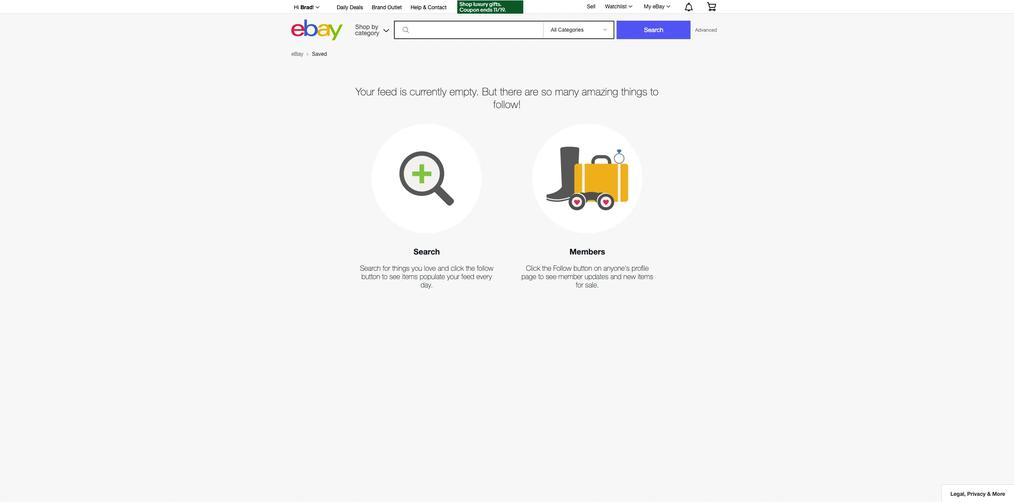 Task type: describe. For each thing, give the bounding box(es) containing it.
ebay inside your feed is currently empty. but there are so many amazing things to follow! main content
[[291, 51, 303, 57]]

shop by category banner
[[289, 0, 723, 43]]

currently
[[410, 85, 447, 98]]

search for things you love and click the follow button to see items populate your feed every day.
[[360, 264, 494, 289]]

brand
[[372, 4, 386, 11]]

Search for anything text field
[[395, 22, 542, 38]]

click
[[451, 264, 464, 272]]

love
[[424, 264, 436, 272]]

shop by category button
[[351, 20, 391, 39]]

sell link
[[583, 3, 600, 10]]

for inside search for things you love and click the follow button to see items populate your feed every day.
[[383, 264, 390, 272]]

privacy
[[967, 491, 986, 498]]

feed inside search for things you love and click the follow button to see items populate your feed every day.
[[462, 273, 474, 281]]

feed inside your feed is currently empty. but there are so many amazing things to follow!
[[378, 85, 397, 98]]

follow!
[[493, 98, 521, 110]]

but
[[482, 85, 497, 98]]

brand outlet link
[[372, 3, 402, 13]]

brand outlet
[[372, 4, 402, 11]]

legal,
[[951, 491, 966, 498]]

new
[[624, 273, 636, 281]]

search for search
[[414, 247, 440, 256]]

outlet
[[388, 4, 402, 11]]

legal, privacy & more button
[[941, 485, 1014, 503]]

my ebay link
[[639, 1, 674, 12]]

anyone's
[[604, 264, 630, 272]]

your feed is currently empty. but there are so many amazing things to follow!
[[356, 85, 659, 110]]

!
[[313, 4, 314, 11]]

click the follow button on anyone's profile page to see member updates and new items for sale.
[[522, 264, 653, 289]]

my
[[644, 4, 651, 10]]

amazing
[[582, 85, 618, 98]]

account navigation
[[289, 0, 723, 15]]

saved
[[312, 51, 327, 57]]

& inside "legal, privacy & more" button
[[987, 491, 991, 498]]

daily
[[337, 4, 348, 11]]

sale.
[[585, 281, 599, 289]]

ebay inside account navigation
[[653, 4, 665, 10]]

contact
[[428, 4, 447, 11]]

click
[[526, 264, 540, 272]]

the inside click the follow button on anyone's profile page to see member updates and new items for sale.
[[542, 264, 551, 272]]

sell
[[587, 3, 596, 10]]

items inside search for things you love and click the follow button to see items populate your feed every day.
[[402, 273, 418, 281]]

button inside search for things you love and click the follow button to see items populate your feed every day.
[[362, 273, 380, 281]]

updates
[[585, 273, 609, 281]]

button inside click the follow button on anyone's profile page to see member updates and new items for sale.
[[574, 264, 592, 272]]

brad
[[301, 4, 313, 11]]

every
[[476, 273, 492, 281]]



Task type: vqa. For each thing, say whether or not it's contained in the screenshot.
the rightmost &
yes



Task type: locate. For each thing, give the bounding box(es) containing it.
2 the from the left
[[542, 264, 551, 272]]

page
[[522, 273, 536, 281]]

advanced link
[[691, 21, 722, 39]]

search for search for things you love and click the follow button to see items populate your feed every day.
[[360, 264, 381, 272]]

and
[[438, 264, 449, 272], [611, 273, 622, 281]]

0 horizontal spatial see
[[390, 273, 400, 281]]

1 horizontal spatial things
[[621, 85, 647, 98]]

& right help
[[423, 4, 426, 11]]

1 vertical spatial and
[[611, 273, 622, 281]]

0 horizontal spatial items
[[402, 273, 418, 281]]

1 horizontal spatial feed
[[462, 273, 474, 281]]

the
[[466, 264, 475, 272], [542, 264, 551, 272]]

shop
[[355, 23, 370, 30]]

1 horizontal spatial search
[[414, 247, 440, 256]]

1 vertical spatial button
[[362, 273, 380, 281]]

on
[[594, 264, 602, 272]]

2 items from the left
[[638, 273, 653, 281]]

and inside search for things you love and click the follow button to see items populate your feed every day.
[[438, 264, 449, 272]]

for inside click the follow button on anyone's profile page to see member updates and new items for sale.
[[576, 281, 583, 289]]

get the coupon image
[[457, 0, 523, 14]]

many
[[555, 85, 579, 98]]

1 vertical spatial for
[[576, 281, 583, 289]]

help & contact link
[[411, 3, 447, 13]]

is
[[400, 85, 407, 98]]

1 vertical spatial feed
[[462, 273, 474, 281]]

see
[[390, 273, 400, 281], [546, 273, 557, 281]]

ebay
[[653, 4, 665, 10], [291, 51, 303, 57]]

0 vertical spatial search
[[414, 247, 440, 256]]

ebay right my
[[653, 4, 665, 10]]

1 horizontal spatial ebay
[[653, 4, 665, 10]]

0 horizontal spatial button
[[362, 273, 380, 281]]

help
[[411, 4, 422, 11]]

my ebay
[[644, 4, 665, 10]]

1 vertical spatial things
[[392, 264, 410, 272]]

feed left is
[[378, 85, 397, 98]]

profile
[[632, 264, 649, 272]]

0 vertical spatial feed
[[378, 85, 397, 98]]

help & contact
[[411, 4, 447, 11]]

& inside help & contact 'link'
[[423, 4, 426, 11]]

things left you
[[392, 264, 410, 272]]

1 horizontal spatial see
[[546, 273, 557, 281]]

1 horizontal spatial for
[[576, 281, 583, 289]]

1 vertical spatial search
[[360, 264, 381, 272]]

0 horizontal spatial ebay
[[291, 51, 303, 57]]

2 see from the left
[[546, 273, 557, 281]]

0 vertical spatial button
[[574, 264, 592, 272]]

1 vertical spatial &
[[987, 491, 991, 498]]

items
[[402, 273, 418, 281], [638, 273, 653, 281]]

1 horizontal spatial items
[[638, 273, 653, 281]]

0 horizontal spatial things
[[392, 264, 410, 272]]

2 horizontal spatial to
[[650, 85, 659, 98]]

ebay left saved
[[291, 51, 303, 57]]

there
[[500, 85, 522, 98]]

1 horizontal spatial and
[[611, 273, 622, 281]]

your
[[356, 85, 375, 98]]

watchlist link
[[600, 1, 637, 12]]

hi
[[294, 4, 299, 11]]

hi brad !
[[294, 4, 314, 11]]

see inside click the follow button on anyone's profile page to see member updates and new items for sale.
[[546, 273, 557, 281]]

for left you
[[383, 264, 390, 272]]

by
[[372, 23, 378, 30]]

daily deals
[[337, 4, 363, 11]]

button
[[574, 264, 592, 272], [362, 273, 380, 281]]

1 horizontal spatial to
[[538, 273, 544, 281]]

0 vertical spatial for
[[383, 264, 390, 272]]

items down profile at right bottom
[[638, 273, 653, 281]]

0 vertical spatial ebay
[[653, 4, 665, 10]]

0 horizontal spatial for
[[383, 264, 390, 272]]

0 horizontal spatial and
[[438, 264, 449, 272]]

0 horizontal spatial &
[[423, 4, 426, 11]]

1 see from the left
[[390, 273, 400, 281]]

0 vertical spatial and
[[438, 264, 449, 272]]

0 horizontal spatial to
[[382, 273, 388, 281]]

more
[[992, 491, 1005, 498]]

items inside click the follow button on anyone's profile page to see member updates and new items for sale.
[[638, 273, 653, 281]]

0 horizontal spatial the
[[466, 264, 475, 272]]

and inside click the follow button on anyone's profile page to see member updates and new items for sale.
[[611, 273, 622, 281]]

empty.
[[450, 85, 479, 98]]

to inside your feed is currently empty. but there are so many amazing things to follow!
[[650, 85, 659, 98]]

your feed is currently empty. but there are so many amazing things to follow! main content
[[291, 51, 723, 301]]

1 the from the left
[[466, 264, 475, 272]]

advanced
[[695, 27, 717, 33]]

category
[[355, 29, 379, 36]]

search image
[[403, 27, 409, 33]]

and up "your"
[[438, 264, 449, 272]]

the right the click
[[542, 264, 551, 272]]

search
[[414, 247, 440, 256], [360, 264, 381, 272]]

the inside search for things you love and click the follow button to see items populate your feed every day.
[[466, 264, 475, 272]]

0 horizontal spatial feed
[[378, 85, 397, 98]]

daily deals link
[[337, 3, 363, 13]]

for
[[383, 264, 390, 272], [576, 281, 583, 289]]

none submit inside shop by category banner
[[617, 21, 691, 39]]

to
[[650, 85, 659, 98], [382, 273, 388, 281], [538, 273, 544, 281]]

member
[[558, 273, 583, 281]]

and down anyone's
[[611, 273, 622, 281]]

shop by category
[[355, 23, 379, 36]]

see left populate
[[390, 273, 400, 281]]

things right amazing on the top right of the page
[[621, 85, 647, 98]]

so
[[541, 85, 552, 98]]

see down follow
[[546, 273, 557, 281]]

things
[[621, 85, 647, 98], [392, 264, 410, 272]]

members
[[570, 247, 605, 256]]

1 horizontal spatial the
[[542, 264, 551, 272]]

& left more
[[987, 491, 991, 498]]

to inside click the follow button on anyone's profile page to see member updates and new items for sale.
[[538, 273, 544, 281]]

things inside your feed is currently empty. but there are so many amazing things to follow!
[[621, 85, 647, 98]]

are
[[525, 85, 538, 98]]

to inside search for things you love and click the follow button to see items populate your feed every day.
[[382, 273, 388, 281]]

ebay link
[[291, 51, 303, 57]]

feed
[[378, 85, 397, 98], [462, 273, 474, 281]]

None submit
[[617, 21, 691, 39]]

you
[[412, 264, 422, 272]]

follow
[[477, 264, 494, 272]]

0 horizontal spatial search
[[360, 264, 381, 272]]

for down member
[[576, 281, 583, 289]]

watchlist
[[605, 4, 627, 10]]

items down you
[[402, 273, 418, 281]]

the right click
[[466, 264, 475, 272]]

1 horizontal spatial &
[[987, 491, 991, 498]]

things inside search for things you love and click the follow button to see items populate your feed every day.
[[392, 264, 410, 272]]

deals
[[350, 4, 363, 11]]

search inside search for things you love and click the follow button to see items populate your feed every day.
[[360, 264, 381, 272]]

day.
[[421, 281, 433, 289]]

your shopping cart image
[[707, 2, 717, 11]]

0 vertical spatial things
[[621, 85, 647, 98]]

feed down click
[[462, 273, 474, 281]]

1 horizontal spatial button
[[574, 264, 592, 272]]

populate
[[420, 273, 445, 281]]

your
[[447, 273, 460, 281]]

&
[[423, 4, 426, 11], [987, 491, 991, 498]]

follow
[[553, 264, 572, 272]]

1 items from the left
[[402, 273, 418, 281]]

1 vertical spatial ebay
[[291, 51, 303, 57]]

see inside search for things you love and click the follow button to see items populate your feed every day.
[[390, 273, 400, 281]]

0 vertical spatial &
[[423, 4, 426, 11]]

legal, privacy & more
[[951, 491, 1005, 498]]



